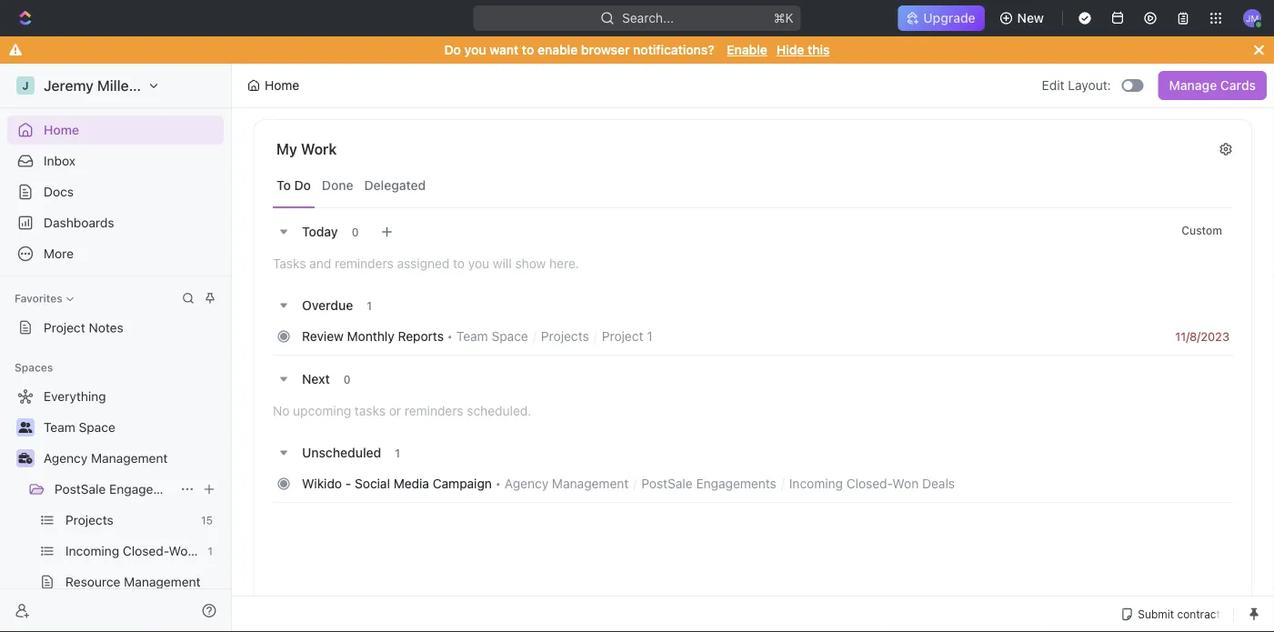 Task type: vqa. For each thing, say whether or not it's contained in the screenshot.
Task
no



Task type: describe. For each thing, give the bounding box(es) containing it.
resource management
[[65, 574, 201, 589]]

1 horizontal spatial closed-
[[847, 476, 893, 491]]

done tab
[[318, 164, 357, 207]]

0 for next
[[344, 373, 351, 386]]

to
[[276, 178, 291, 193]]

0 vertical spatial won
[[893, 476, 919, 491]]

incoming closed-won deals
[[65, 543, 231, 558]]

want
[[489, 42, 519, 57]]

no
[[273, 403, 290, 418]]

custom button
[[1174, 219, 1230, 241]]

resource
[[65, 574, 120, 589]]

dashboards
[[44, 215, 114, 230]]

tasks
[[355, 403, 386, 418]]

1 vertical spatial management
[[552, 476, 629, 491]]

1 horizontal spatial •
[[495, 476, 501, 491]]

upgrade
[[923, 10, 976, 25]]

project inside project notes link
[[44, 320, 85, 335]]

assigned
[[397, 256, 450, 271]]

1 vertical spatial agency management link
[[505, 476, 629, 491]]

monthly
[[347, 329, 394, 344]]

jeremy miller's workspace
[[44, 77, 225, 94]]

overdue
[[302, 298, 353, 313]]

edit
[[1042, 78, 1065, 93]]

everything link
[[7, 382, 220, 411]]

upcoming
[[293, 403, 351, 418]]

manage cards
[[1169, 78, 1256, 93]]

workspace
[[150, 77, 225, 94]]

11/8/2023
[[1175, 330, 1230, 343]]

delegated
[[364, 178, 426, 193]]

or
[[389, 403, 401, 418]]

wikido - social media campaign • agency management / postsale engagements / incoming closed-won deals
[[302, 476, 955, 491]]

today
[[302, 224, 338, 239]]

closed- inside "tree"
[[123, 543, 169, 558]]

⌘k
[[774, 10, 794, 25]]

0 vertical spatial space
[[492, 329, 528, 344]]

dashboards link
[[7, 208, 224, 237]]

j
[[22, 79, 29, 92]]

project notes link
[[7, 313, 224, 342]]

jm
[[1246, 13, 1259, 23]]

inbox link
[[7, 146, 224, 176]]

tasks and reminders assigned to you will show here.
[[273, 256, 579, 271]]

1 horizontal spatial project
[[602, 329, 643, 344]]

tab list containing to do
[[273, 164, 1233, 208]]

0 vertical spatial team space link
[[456, 329, 528, 344]]

home inside sidebar navigation
[[44, 122, 79, 137]]

business time image
[[19, 453, 32, 464]]

scheduled.
[[467, 403, 531, 418]]

cards
[[1220, 78, 1256, 93]]

agency management link inside "tree"
[[44, 444, 220, 473]]

project 1 link
[[602, 329, 653, 344]]

social
[[355, 476, 390, 491]]

manage cards button
[[1158, 71, 1267, 100]]

0 horizontal spatial •
[[447, 329, 453, 344]]

1 horizontal spatial postsale
[[642, 476, 693, 491]]

review monthly reports • team space / projects / project 1
[[302, 329, 653, 344]]

tara shultz's workspace, , element
[[16, 76, 35, 95]]

agency management
[[44, 451, 168, 466]]

do you want to enable browser notifications? enable hide this
[[444, 42, 830, 57]]

to do tab
[[273, 164, 315, 207]]

spaces
[[15, 361, 53, 374]]

-
[[345, 476, 351, 491]]

space inside team space link
[[79, 420, 115, 435]]

resource management link
[[65, 568, 220, 597]]

docs link
[[7, 177, 224, 206]]

here.
[[549, 256, 579, 271]]

enable
[[537, 42, 578, 57]]

upgrade link
[[898, 5, 985, 31]]

everything
[[44, 389, 106, 404]]

this
[[808, 42, 830, 57]]

new button
[[992, 4, 1055, 33]]

favorites button
[[7, 287, 81, 309]]

1 horizontal spatial reminders
[[405, 403, 463, 418]]

project notes
[[44, 320, 123, 335]]

notifications?
[[633, 42, 714, 57]]

work
[[301, 141, 337, 158]]

inbox
[[44, 153, 76, 168]]

jeremy
[[44, 77, 94, 94]]

1 inside "tree"
[[208, 545, 213, 558]]

0 vertical spatial team
[[456, 329, 488, 344]]

custom
[[1182, 224, 1222, 236]]

docs
[[44, 184, 74, 199]]

1 vertical spatial team space link
[[44, 413, 220, 442]]

edit layout:
[[1042, 78, 1111, 93]]

more
[[44, 246, 74, 261]]

postsale engagements
[[55, 482, 189, 497]]

1 vertical spatial agency
[[505, 476, 549, 491]]

jm button
[[1238, 4, 1267, 33]]



Task type: locate. For each thing, give the bounding box(es) containing it.
1
[[367, 299, 372, 312], [647, 329, 653, 344], [395, 447, 400, 460], [208, 545, 213, 558]]

do right to
[[294, 178, 311, 193]]

2 vertical spatial management
[[124, 574, 201, 589]]

incoming closed-won deals link
[[789, 476, 955, 491], [65, 537, 231, 566]]

reminders
[[335, 256, 394, 271], [405, 403, 463, 418]]

reminders right or in the left of the page
[[405, 403, 463, 418]]

0 vertical spatial agency
[[44, 451, 88, 466]]

you
[[464, 42, 486, 57], [468, 256, 489, 271]]

1 vertical spatial •
[[495, 476, 501, 491]]

and
[[309, 256, 331, 271]]

1 horizontal spatial space
[[492, 329, 528, 344]]

home up the my
[[265, 78, 299, 93]]

team right 'reports'
[[456, 329, 488, 344]]

0 vertical spatial reminders
[[335, 256, 394, 271]]

1 horizontal spatial deals
[[922, 476, 955, 491]]

0 vertical spatial home
[[265, 78, 299, 93]]

user group image
[[19, 422, 32, 433]]

reports
[[398, 329, 444, 344]]

1 horizontal spatial agency
[[505, 476, 549, 491]]

management for resource management
[[124, 574, 201, 589]]

0 horizontal spatial home
[[44, 122, 79, 137]]

0 vertical spatial incoming closed-won deals link
[[789, 476, 955, 491]]

agency
[[44, 451, 88, 466], [505, 476, 549, 491]]

0 horizontal spatial space
[[79, 420, 115, 435]]

to do
[[276, 178, 311, 193]]

projects link down postsale engagements
[[65, 506, 194, 535]]

0 horizontal spatial reminders
[[335, 256, 394, 271]]

tree
[[7, 382, 231, 632]]

enable
[[727, 42, 767, 57]]

1 vertical spatial deals
[[198, 543, 231, 558]]

to right assigned
[[453, 256, 465, 271]]

1 horizontal spatial incoming
[[789, 476, 843, 491]]

0
[[352, 226, 359, 239], [344, 373, 351, 386]]

projects inside "tree"
[[65, 512, 113, 527]]

0 horizontal spatial agency
[[44, 451, 88, 466]]

project
[[44, 320, 85, 335], [602, 329, 643, 344]]

1 horizontal spatial 0
[[352, 226, 359, 239]]

1 horizontal spatial engagements
[[696, 476, 776, 491]]

projects left the project 1 link
[[541, 329, 589, 344]]

0 vertical spatial to
[[522, 42, 534, 57]]

• right 'reports'
[[447, 329, 453, 344]]

incoming inside sidebar navigation
[[65, 543, 119, 558]]

my work
[[276, 141, 337, 158]]

agency inside "agency management" link
[[44, 451, 88, 466]]

1 vertical spatial incoming closed-won deals link
[[65, 537, 231, 566]]

0 vertical spatial projects
[[541, 329, 589, 344]]

you left want
[[464, 42, 486, 57]]

0 horizontal spatial 0
[[344, 373, 351, 386]]

0 horizontal spatial closed-
[[123, 543, 169, 558]]

0 vertical spatial •
[[447, 329, 453, 344]]

0 horizontal spatial incoming
[[65, 543, 119, 558]]

notes
[[89, 320, 123, 335]]

team space link right 'reports'
[[456, 329, 528, 344]]

1 horizontal spatial to
[[522, 42, 534, 57]]

reminders right "and"
[[335, 256, 394, 271]]

favorites
[[15, 292, 63, 305]]

1 vertical spatial incoming
[[65, 543, 119, 558]]

to right want
[[522, 42, 534, 57]]

sidebar navigation
[[0, 64, 236, 632]]

management for agency management
[[91, 451, 168, 466]]

postsale engagements link
[[55, 475, 189, 504], [642, 476, 776, 491]]

won inside incoming closed-won deals link
[[169, 543, 195, 558]]

0 horizontal spatial to
[[453, 256, 465, 271]]

0 horizontal spatial won
[[169, 543, 195, 558]]

more button
[[7, 239, 224, 268]]

projects down postsale engagements
[[65, 512, 113, 527]]

management inside "link"
[[124, 574, 201, 589]]

0 right today
[[352, 226, 359, 239]]

0 vertical spatial projects link
[[541, 329, 589, 344]]

wikido
[[302, 476, 342, 491]]

1 horizontal spatial projects link
[[541, 329, 589, 344]]

do
[[444, 42, 461, 57], [294, 178, 311, 193]]

1 vertical spatial projects link
[[65, 506, 194, 535]]

hide
[[776, 42, 804, 57]]

next
[[302, 371, 330, 386]]

0 vertical spatial 0
[[352, 226, 359, 239]]

campaign
[[433, 476, 492, 491]]

miller's
[[97, 77, 146, 94]]

0 horizontal spatial project
[[44, 320, 85, 335]]

deals inside "tree"
[[198, 543, 231, 558]]

1 horizontal spatial team space link
[[456, 329, 528, 344]]

review
[[302, 329, 344, 344]]

browser
[[581, 42, 630, 57]]

to
[[522, 42, 534, 57], [453, 256, 465, 271]]

1 horizontal spatial incoming closed-won deals link
[[789, 476, 955, 491]]

1 vertical spatial closed-
[[123, 543, 169, 558]]

team right user group image
[[44, 420, 75, 435]]

you left will
[[468, 256, 489, 271]]

home
[[265, 78, 299, 93], [44, 122, 79, 137]]

won
[[893, 476, 919, 491], [169, 543, 195, 558]]

0 for today
[[352, 226, 359, 239]]

space
[[492, 329, 528, 344], [79, 420, 115, 435]]

show
[[515, 256, 546, 271]]

1 horizontal spatial won
[[893, 476, 919, 491]]

1 vertical spatial space
[[79, 420, 115, 435]]

do left want
[[444, 42, 461, 57]]

0 right next
[[344, 373, 351, 386]]

0 vertical spatial you
[[464, 42, 486, 57]]

no upcoming tasks or reminders scheduled.
[[273, 403, 531, 418]]

0 vertical spatial incoming
[[789, 476, 843, 491]]

1 horizontal spatial projects
[[541, 329, 589, 344]]

delegated tab
[[361, 164, 430, 207]]

engagements
[[696, 476, 776, 491], [109, 482, 189, 497]]

unscheduled
[[302, 445, 381, 460]]

1 horizontal spatial agency management link
[[505, 476, 629, 491]]

0 horizontal spatial engagements
[[109, 482, 189, 497]]

0 vertical spatial deals
[[922, 476, 955, 491]]

0 vertical spatial agency management link
[[44, 444, 220, 473]]

media
[[394, 476, 429, 491]]

0 vertical spatial management
[[91, 451, 168, 466]]

tree containing everything
[[7, 382, 231, 632]]

team space link down "everything" link
[[44, 413, 220, 442]]

1 horizontal spatial home
[[265, 78, 299, 93]]

management
[[91, 451, 168, 466], [552, 476, 629, 491], [124, 574, 201, 589]]

1 vertical spatial projects
[[65, 512, 113, 527]]

/
[[533, 329, 536, 344], [594, 329, 597, 344], [633, 476, 637, 491], [781, 476, 785, 491]]

projects
[[541, 329, 589, 344], [65, 512, 113, 527]]

tab list
[[273, 164, 1233, 208]]

0 horizontal spatial projects link
[[65, 506, 194, 535]]

1 vertical spatial you
[[468, 256, 489, 271]]

0 horizontal spatial postsale engagements link
[[55, 475, 189, 504]]

tasks
[[273, 256, 306, 271]]

agency right campaign
[[505, 476, 549, 491]]

0 horizontal spatial team space link
[[44, 413, 220, 442]]

0 vertical spatial closed-
[[847, 476, 893, 491]]

0 horizontal spatial postsale
[[55, 482, 106, 497]]

0 horizontal spatial deals
[[198, 543, 231, 558]]

projects link left the project 1 link
[[541, 329, 589, 344]]

space up agency management
[[79, 420, 115, 435]]

• right campaign
[[495, 476, 501, 491]]

1 vertical spatial do
[[294, 178, 311, 193]]

layout:
[[1068, 78, 1111, 93]]

home link
[[7, 116, 224, 145]]

1 vertical spatial team
[[44, 420, 75, 435]]

1 horizontal spatial team
[[456, 329, 488, 344]]

agency down 'team space'
[[44, 451, 88, 466]]

engagements inside "tree"
[[109, 482, 189, 497]]

incoming
[[789, 476, 843, 491], [65, 543, 119, 558]]

1 horizontal spatial postsale engagements link
[[642, 476, 776, 491]]

my
[[276, 141, 297, 158]]

team inside "tree"
[[44, 420, 75, 435]]

agency management link
[[44, 444, 220, 473], [505, 476, 629, 491]]

closed-
[[847, 476, 893, 491], [123, 543, 169, 558]]

1 horizontal spatial do
[[444, 42, 461, 57]]

custom button
[[1174, 219, 1230, 241]]

tree inside sidebar navigation
[[7, 382, 231, 632]]

15
[[201, 514, 213, 527]]

deals
[[922, 476, 955, 491], [198, 543, 231, 558]]

projects link
[[541, 329, 589, 344], [65, 506, 194, 535]]

0 horizontal spatial incoming closed-won deals link
[[65, 537, 231, 566]]

postsale
[[642, 476, 693, 491], [55, 482, 106, 497]]

do inside tab
[[294, 178, 311, 193]]

will
[[493, 256, 512, 271]]

1 vertical spatial to
[[453, 256, 465, 271]]

manage
[[1169, 78, 1217, 93]]

home up inbox
[[44, 122, 79, 137]]

team space
[[44, 420, 115, 435]]

new
[[1017, 10, 1044, 25]]

0 horizontal spatial agency management link
[[44, 444, 220, 473]]

done
[[322, 178, 353, 193]]

1 vertical spatial won
[[169, 543, 195, 558]]

1 vertical spatial 0
[[344, 373, 351, 386]]

•
[[447, 329, 453, 344], [495, 476, 501, 491]]

0 vertical spatial do
[[444, 42, 461, 57]]

space down will
[[492, 329, 528, 344]]

0 horizontal spatial projects
[[65, 512, 113, 527]]

0 horizontal spatial do
[[294, 178, 311, 193]]

1 vertical spatial reminders
[[405, 403, 463, 418]]

postsale inside "tree"
[[55, 482, 106, 497]]

1 vertical spatial home
[[44, 122, 79, 137]]

search...
[[622, 10, 674, 25]]

0 horizontal spatial team
[[44, 420, 75, 435]]



